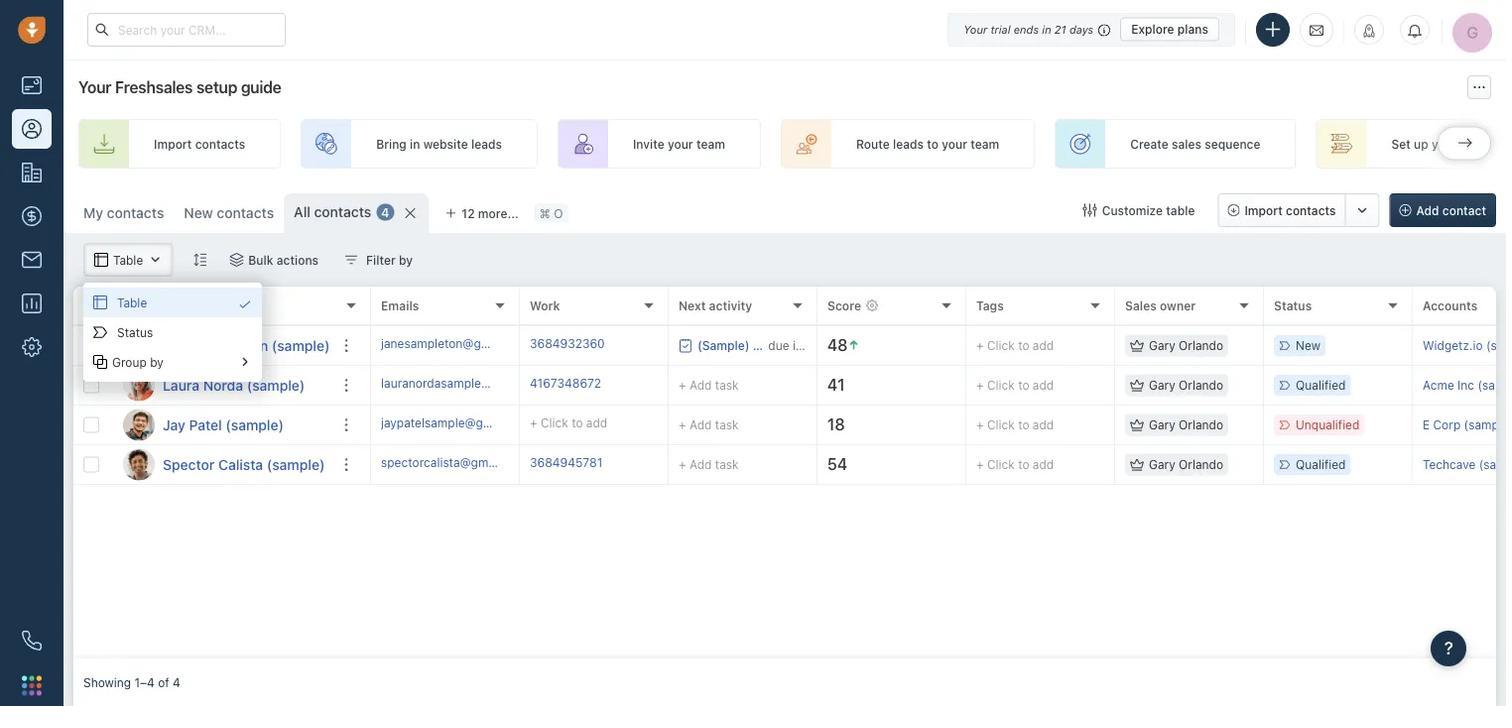 Task type: locate. For each thing, give the bounding box(es) containing it.
1 vertical spatial container_wx8msf4aqz5i3rn1 image
[[93, 326, 107, 339]]

1 container_wx8msf4aqz5i3rn1 image from the top
[[93, 296, 107, 310]]

1 vertical spatial container_wx8msf4aqz5i3rn1 image
[[238, 355, 252, 369]]

container_wx8msf4aqz5i3rn1 image right by
[[238, 355, 252, 369]]

container_wx8msf4aqz5i3rn1 image
[[93, 296, 107, 310], [93, 326, 107, 339], [93, 355, 107, 369]]

container_wx8msf4aqz5i3rn1 image
[[238, 298, 252, 312], [238, 355, 252, 369]]

2 container_wx8msf4aqz5i3rn1 image from the top
[[93, 326, 107, 339]]

container_wx8msf4aqz5i3rn1 image for table
[[238, 298, 252, 312]]

container_wx8msf4aqz5i3rn1 image left the table
[[93, 296, 107, 310]]

container_wx8msf4aqz5i3rn1 image left status
[[93, 326, 107, 339]]

3 container_wx8msf4aqz5i3rn1 image from the top
[[93, 355, 107, 369]]

2 vertical spatial container_wx8msf4aqz5i3rn1 image
[[93, 355, 107, 369]]

0 vertical spatial container_wx8msf4aqz5i3rn1 image
[[238, 298, 252, 312]]

container_wx8msf4aqz5i3rn1 image inside group by menu item
[[238, 355, 252, 369]]

container_wx8msf4aqz5i3rn1 image inside group by menu item
[[93, 355, 107, 369]]

container_wx8msf4aqz5i3rn1 image left "group" in the bottom of the page
[[93, 355, 107, 369]]

group
[[112, 355, 147, 369]]

by
[[150, 355, 164, 369]]

menu
[[83, 283, 262, 382]]

shade muted image
[[1094, 21, 1111, 37]]

1 container_wx8msf4aqz5i3rn1 image from the top
[[238, 298, 252, 312]]

0 vertical spatial container_wx8msf4aqz5i3rn1 image
[[93, 296, 107, 310]]

2 container_wx8msf4aqz5i3rn1 image from the top
[[238, 355, 252, 369]]

Search your CRM... text field
[[87, 13, 286, 47]]

table
[[117, 296, 147, 310]]

container_wx8msf4aqz5i3rn1 image up group by menu item
[[238, 298, 252, 312]]



Task type: describe. For each thing, give the bounding box(es) containing it.
status
[[117, 326, 153, 339]]

freshworks switcher image
[[22, 676, 42, 696]]

email image
[[1310, 22, 1324, 38]]

group by menu item
[[83, 347, 262, 377]]

group by
[[112, 355, 164, 369]]

explore plans link
[[1121, 17, 1220, 41]]

explore plans
[[1132, 22, 1209, 36]]

menu containing table
[[83, 283, 262, 382]]

plans
[[1178, 22, 1209, 36]]

container_wx8msf4aqz5i3rn1 image for group by
[[93, 355, 107, 369]]

container_wx8msf4aqz5i3rn1 image for group by
[[238, 355, 252, 369]]

phone image
[[12, 621, 52, 661]]

container_wx8msf4aqz5i3rn1 image for status
[[93, 326, 107, 339]]

container_wx8msf4aqz5i3rn1 image for table
[[93, 296, 107, 310]]

explore
[[1132, 22, 1175, 36]]



Task type: vqa. For each thing, say whether or not it's contained in the screenshot.
plans
yes



